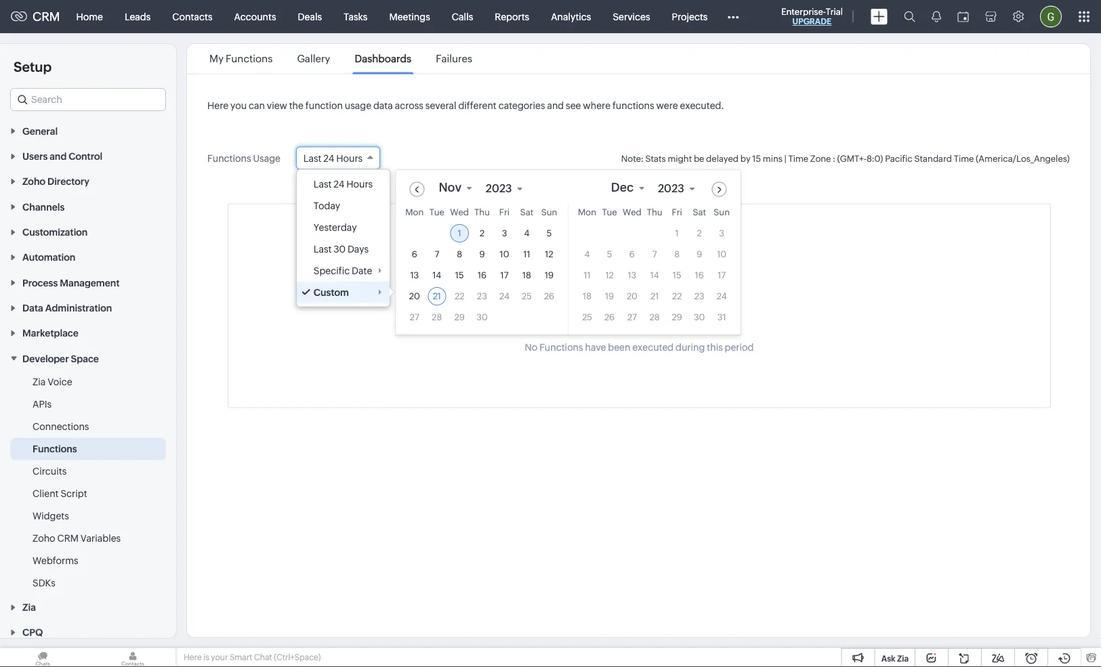 Task type: locate. For each thing, give the bounding box(es) containing it.
1 horizontal spatial fri
[[672, 207, 683, 218]]

thu for 23
[[475, 207, 490, 218]]

5 tue cell
[[607, 249, 612, 260]]

1 14 from the left
[[433, 271, 442, 281]]

1 23 from the left
[[477, 292, 487, 302]]

4 up "11 mon" cell
[[585, 249, 590, 260]]

17 down 10 sun cell
[[718, 271, 726, 281]]

9 up 23 thu cell
[[480, 249, 485, 260]]

17
[[501, 271, 509, 281], [718, 271, 726, 281]]

widgets link
[[33, 509, 69, 523]]

2 thursday column header from the left
[[646, 207, 664, 222]]

28
[[432, 313, 442, 323], [650, 313, 660, 323]]

saturday column header
[[518, 207, 536, 222], [691, 207, 709, 222]]

25 right 24 fri cell on the left top of page
[[522, 292, 532, 302]]

0 horizontal spatial 14
[[433, 271, 442, 281]]

1 vertical spatial 19
[[605, 292, 614, 302]]

connections link
[[33, 420, 89, 433]]

client script
[[33, 488, 87, 499]]

13 up 27 mon 'cell'
[[410, 271, 419, 281]]

sunday column header
[[540, 207, 559, 222], [713, 207, 731, 222]]

2023 down 'might'
[[658, 182, 685, 195]]

0 horizontal spatial 21
[[433, 292, 441, 302]]

15 fri cell
[[673, 271, 682, 281]]

27 left 28 tue cell
[[410, 313, 419, 323]]

hours
[[336, 153, 363, 164], [347, 179, 373, 189]]

1 horizontal spatial 2023 field
[[658, 180, 702, 197]]

28 for 28 tue cell
[[432, 313, 442, 323]]

2 vertical spatial last
[[314, 244, 332, 255]]

wed down the nov field in the top left of the page
[[450, 207, 469, 218]]

1 horizontal spatial wednesday column header
[[623, 207, 642, 222]]

enterprise-trial upgrade
[[782, 6, 843, 26]]

zia
[[33, 377, 46, 387], [898, 655, 909, 664]]

1 grid from the left
[[396, 205, 568, 335]]

1 horizontal spatial 5
[[607, 249, 612, 260]]

2 wednesday column header from the left
[[623, 207, 642, 222]]

10
[[500, 249, 509, 260], [717, 249, 727, 260]]

webforms
[[33, 555, 78, 566]]

tuesday column header down dec
[[601, 207, 619, 222]]

3 up 24 fri cell on the left top of page
[[502, 228, 507, 239]]

1 horizontal spatial saturday column header
[[691, 207, 709, 222]]

2 sunday column header from the left
[[713, 207, 731, 222]]

home
[[76, 11, 103, 22]]

0 horizontal spatial 22
[[455, 292, 465, 302]]

2 28 from the left
[[650, 313, 660, 323]]

2 tuesday column header from the left
[[601, 207, 619, 222]]

2 horizontal spatial 30
[[694, 313, 705, 323]]

30 left days
[[334, 244, 346, 255]]

29 for 29 fri cell
[[672, 313, 683, 323]]

the
[[289, 100, 304, 111]]

16 up 23 thu cell
[[478, 271, 487, 281]]

21 up 28 tue cell
[[433, 292, 441, 302]]

calls
[[452, 11, 473, 22]]

crm right zoho at the left of the page
[[57, 533, 79, 544]]

19
[[545, 271, 554, 281], [605, 292, 614, 302]]

tuesday column header down nov
[[428, 207, 446, 222]]

mon tue wed thu down dec
[[578, 207, 663, 218]]

1 horizontal spatial thursday column header
[[646, 207, 664, 222]]

0 horizontal spatial sunday column header
[[540, 207, 559, 222]]

15 right by
[[753, 154, 761, 164]]

function
[[306, 100, 343, 111]]

2
[[480, 228, 485, 239], [697, 228, 702, 239]]

1 horizontal spatial 1
[[676, 228, 679, 239]]

sun for 26
[[541, 207, 557, 218]]

0 horizontal spatial 20
[[409, 292, 420, 302]]

2 29 from the left
[[672, 313, 683, 323]]

22 down 15 fri cell
[[673, 292, 682, 302]]

can
[[249, 100, 265, 111]]

1 horizontal spatial wed
[[623, 207, 642, 218]]

2 up 23 thu cell
[[480, 228, 485, 239]]

row containing 25
[[578, 308, 731, 327]]

time right "standard"
[[954, 154, 975, 164]]

25 down 18 mon cell
[[582, 313, 592, 323]]

2 2023 field from the left
[[658, 180, 702, 197]]

24 up today option
[[334, 179, 345, 189]]

1 horizontal spatial 2023
[[658, 182, 685, 195]]

6 up 13 wed cell
[[630, 249, 635, 260]]

categories
[[499, 100, 545, 111]]

0 vertical spatial 4
[[524, 228, 530, 239]]

zoho crm variables
[[33, 533, 121, 544]]

1 vertical spatial 12
[[606, 271, 614, 281]]

deals link
[[287, 0, 333, 33]]

last 24 hours for list box containing last 24 hours
[[314, 179, 373, 189]]

2 13 from the left
[[628, 271, 637, 281]]

fri for 24
[[500, 207, 510, 218]]

24 sun cell
[[717, 292, 727, 302]]

1 tuesday column header from the left
[[428, 207, 446, 222]]

1 16 from the left
[[478, 271, 487, 281]]

here left is
[[184, 654, 202, 663]]

0 horizontal spatial thursday column header
[[473, 207, 492, 222]]

0 horizontal spatial 15
[[455, 271, 464, 281]]

0 horizontal spatial 18
[[523, 271, 531, 281]]

0 horizontal spatial mon
[[406, 207, 424, 218]]

5 up 12 tue cell at top right
[[607, 249, 612, 260]]

last 24 hours
[[304, 153, 363, 164], [314, 179, 373, 189]]

list
[[197, 44, 485, 74]]

1 horizontal spatial 10
[[717, 249, 727, 260]]

2 friday column header from the left
[[668, 207, 687, 222]]

tue for 20
[[602, 207, 617, 218]]

9 down 2 sat cell
[[697, 249, 703, 260]]

2 17 from the left
[[718, 271, 726, 281]]

tue
[[430, 207, 445, 218], [602, 207, 617, 218]]

7 up 28 tue cell
[[435, 249, 439, 260]]

functions usage
[[207, 153, 281, 164]]

zone
[[811, 154, 831, 164]]

26 down "19 tue" cell
[[605, 313, 615, 323]]

calendar image
[[958, 11, 969, 22]]

2 grid from the left
[[568, 205, 741, 335]]

apis
[[33, 399, 52, 410]]

0 horizontal spatial 27
[[410, 313, 419, 323]]

mon tue wed thu
[[406, 207, 490, 218], [578, 207, 663, 218]]

2 8 from the left
[[675, 249, 680, 260]]

my functions link
[[207, 53, 275, 65]]

1 horizontal spatial 13
[[628, 271, 637, 281]]

1
[[458, 228, 462, 239], [676, 228, 679, 239]]

functions inside developer space region
[[33, 444, 77, 454]]

script
[[61, 488, 87, 499]]

last up specific
[[314, 244, 332, 255]]

1 friday column header from the left
[[496, 207, 514, 222]]

18
[[523, 271, 531, 281], [583, 292, 592, 302]]

1 20 from the left
[[409, 292, 420, 302]]

28 right 27 mon 'cell'
[[432, 313, 442, 323]]

0 horizontal spatial 19
[[545, 271, 554, 281]]

last 30 days option
[[297, 238, 390, 260]]

data
[[374, 100, 393, 111]]

thursday column header down the nov field in the top left of the page
[[473, 207, 492, 222]]

last 24 hours inside field
[[304, 153, 363, 164]]

sat for 23
[[693, 207, 706, 218]]

today
[[314, 200, 340, 211]]

18 up 25 sat cell
[[523, 271, 531, 281]]

fri
[[500, 207, 510, 218], [672, 207, 683, 218]]

thursday column header for 21
[[646, 207, 664, 222]]

wednesday column header for 22
[[450, 207, 469, 222]]

13 down 6 wed cell
[[628, 271, 637, 281]]

calls link
[[441, 0, 484, 33]]

1 horizontal spatial 26
[[605, 313, 615, 323]]

22
[[455, 292, 465, 302], [673, 292, 682, 302]]

mon tue wed thu for 20
[[578, 207, 663, 218]]

1 horizontal spatial thu
[[647, 207, 663, 218]]

2 3 from the left
[[720, 228, 725, 239]]

here left 'you'
[[207, 100, 229, 111]]

8
[[457, 249, 462, 260], [675, 249, 680, 260]]

0 horizontal spatial 2023 field
[[485, 180, 529, 197]]

hours for list box containing last 24 hours
[[347, 179, 373, 189]]

0 horizontal spatial wed
[[450, 207, 469, 218]]

8 down the 1 fri cell
[[675, 249, 680, 260]]

23 up 30 thu cell
[[477, 292, 487, 302]]

zia right ask
[[898, 655, 909, 664]]

1 mon from the left
[[406, 207, 424, 218]]

1 29 from the left
[[455, 313, 465, 323]]

crm left home link
[[33, 10, 60, 24]]

0 horizontal spatial 8
[[457, 249, 462, 260]]

sunday column header for 26
[[540, 207, 559, 222]]

2 27 from the left
[[628, 313, 637, 323]]

cell
[[428, 224, 446, 243]]

analytics link
[[540, 0, 602, 33]]

0 horizontal spatial 12
[[545, 249, 554, 260]]

hours inside option
[[347, 179, 373, 189]]

1 2023 field from the left
[[485, 180, 529, 197]]

1 horizontal spatial 22
[[673, 292, 682, 302]]

31
[[718, 313, 726, 323]]

1 up the 8 fri cell
[[676, 228, 679, 239]]

0 vertical spatial zia
[[33, 377, 46, 387]]

2023 right the nov field in the top left of the page
[[486, 182, 512, 195]]

0 horizontal spatial 29
[[455, 313, 465, 323]]

saturday column header for 23
[[691, 207, 709, 222]]

10 sun cell
[[717, 249, 727, 260]]

1 vertical spatial last
[[314, 179, 332, 189]]

tue down dec
[[602, 207, 617, 218]]

wednesday column header
[[450, 207, 469, 222], [623, 207, 642, 222]]

0 vertical spatial 19
[[545, 271, 554, 281]]

projects
[[672, 11, 708, 22]]

developer space
[[22, 353, 99, 364]]

standard
[[915, 154, 953, 164]]

1 horizontal spatial 2
[[697, 228, 702, 239]]

2 tue from the left
[[602, 207, 617, 218]]

0 horizontal spatial 26
[[544, 292, 555, 302]]

space
[[71, 353, 99, 364]]

friday column header
[[496, 207, 514, 222], [668, 207, 687, 222]]

0 horizontal spatial 16
[[478, 271, 487, 281]]

1 horizontal spatial 20
[[627, 292, 638, 302]]

25 for 25 sat cell
[[522, 292, 532, 302]]

last 24 hours up last 24 hours option
[[304, 153, 363, 164]]

1 28 from the left
[[432, 313, 442, 323]]

functions right my
[[226, 53, 273, 65]]

3 sun cell
[[720, 228, 725, 239]]

12 down 5 tue cell
[[606, 271, 614, 281]]

2 2023 from the left
[[658, 182, 685, 195]]

mon for 22
[[406, 207, 424, 218]]

row containing 18
[[578, 287, 731, 306]]

tue down nov
[[430, 207, 445, 218]]

1 saturday column header from the left
[[518, 207, 536, 222]]

1 horizontal spatial 16
[[695, 271, 704, 281]]

11 up 25 sat cell
[[524, 249, 531, 260]]

hours inside field
[[336, 153, 363, 164]]

mon tue wed thu down nov
[[406, 207, 490, 218]]

30 for 30 thu cell
[[477, 313, 488, 323]]

dec
[[611, 181, 634, 195]]

1 horizontal spatial 14
[[651, 271, 659, 281]]

2 sun from the left
[[714, 207, 730, 218]]

time right |
[[789, 154, 809, 164]]

23 down 16 sat "cell"
[[695, 292, 705, 302]]

2 thu from the left
[[647, 207, 663, 218]]

0 horizontal spatial 1
[[458, 228, 462, 239]]

6 wed cell
[[630, 249, 635, 260]]

0 vertical spatial last 24 hours
[[304, 153, 363, 164]]

tue for 22
[[430, 207, 445, 218]]

30 down 23 sat cell
[[694, 313, 705, 323]]

row containing 13
[[406, 266, 559, 285]]

meetings link
[[379, 0, 441, 33]]

2 sat from the left
[[693, 207, 706, 218]]

thu for 21
[[647, 207, 663, 218]]

14 down 7 thu "cell"
[[651, 271, 659, 281]]

0 horizontal spatial mon tue wed thu
[[406, 207, 490, 218]]

2 saturday column header from the left
[[691, 207, 709, 222]]

1 wednesday column header from the left
[[450, 207, 469, 222]]

1 vertical spatial 26
[[605, 313, 615, 323]]

note: stats might be delayed by 15 mins | time zone : (gmt+-8:0) pacific standard time (america/los_angeles)
[[622, 154, 1071, 164]]

0 vertical spatial 11
[[524, 249, 531, 260]]

1 mon tue wed thu from the left
[[406, 207, 490, 218]]

1 horizontal spatial 27
[[628, 313, 637, 323]]

30 down 23 thu cell
[[477, 313, 488, 323]]

functions inside list
[[226, 53, 273, 65]]

2023 field
[[485, 180, 529, 197], [658, 180, 702, 197]]

sat for 25
[[520, 207, 534, 218]]

0 horizontal spatial 5
[[547, 228, 552, 239]]

17 sun cell
[[718, 271, 726, 281]]

mon for 20
[[578, 207, 597, 218]]

14 up 28 tue cell
[[433, 271, 442, 281]]

hours up last 24 hours option
[[336, 153, 363, 164]]

reports
[[495, 11, 530, 22]]

0 horizontal spatial saturday column header
[[518, 207, 536, 222]]

27 down 20 wed "cell"
[[628, 313, 637, 323]]

specific date option
[[297, 260, 390, 282]]

0 horizontal spatial 4
[[524, 228, 530, 239]]

1 vertical spatial here
[[184, 654, 202, 663]]

16 sat cell
[[695, 271, 704, 281]]

28 tue cell
[[432, 313, 442, 323]]

28 for the 28 thu cell
[[650, 313, 660, 323]]

26 right 25 sat cell
[[544, 292, 555, 302]]

2 wed from the left
[[623, 207, 642, 218]]

thursday column header
[[473, 207, 492, 222], [646, 207, 664, 222]]

29 down 22 wed cell on the top left of page
[[455, 313, 465, 323]]

1 horizontal spatial 7
[[653, 249, 657, 260]]

1 horizontal spatial 3
[[720, 228, 725, 239]]

1 horizontal spatial here
[[207, 100, 229, 111]]

29 down "22 fri" cell
[[672, 313, 683, 323]]

19 up 26 sun cell
[[545, 271, 554, 281]]

sat
[[520, 207, 534, 218], [693, 207, 706, 218]]

0 horizontal spatial tue
[[430, 207, 445, 218]]

4
[[524, 228, 530, 239], [585, 249, 590, 260]]

1 horizontal spatial 30
[[477, 313, 488, 323]]

crm link
[[11, 10, 60, 24]]

ask zia
[[882, 655, 909, 664]]

24 inside field
[[324, 153, 334, 164]]

0 vertical spatial here
[[207, 100, 229, 111]]

1 27 from the left
[[410, 313, 419, 323]]

21 up the 28 thu cell
[[651, 292, 659, 302]]

here you can view the function usage data across several different categories and see where functions were executed.
[[207, 100, 724, 111]]

1 wed from the left
[[450, 207, 469, 218]]

1 vertical spatial zia
[[898, 655, 909, 664]]

0 horizontal spatial 3
[[502, 228, 507, 239]]

1 thu from the left
[[475, 207, 490, 218]]

developer
[[22, 353, 69, 364]]

profile image
[[1041, 6, 1062, 27]]

Last 24 Hours field
[[296, 147, 380, 170]]

1 horizontal spatial 21
[[651, 292, 659, 302]]

0 horizontal spatial 7
[[435, 249, 439, 260]]

zia left voice
[[33, 377, 46, 387]]

thursday column header down dec field at the right top of the page
[[646, 207, 664, 222]]

10 up 24 fri cell on the left top of page
[[500, 249, 509, 260]]

and
[[547, 100, 564, 111]]

18 mon cell
[[583, 292, 592, 302]]

row
[[406, 207, 559, 222], [578, 207, 731, 222], [406, 224, 559, 243], [578, 224, 731, 243], [406, 245, 559, 264], [578, 245, 731, 264], [406, 266, 559, 285], [578, 266, 731, 285], [406, 287, 559, 306], [578, 287, 731, 306], [406, 308, 559, 327], [578, 308, 731, 327]]

2 21 from the left
[[651, 292, 659, 302]]

several
[[426, 100, 457, 111]]

28 down 21 thu cell
[[650, 313, 660, 323]]

thu down the nov field in the top left of the page
[[475, 207, 490, 218]]

sun
[[541, 207, 557, 218], [714, 207, 730, 218]]

wed for 20
[[623, 207, 642, 218]]

1 sun from the left
[[541, 207, 557, 218]]

22 fri cell
[[673, 292, 682, 302]]

2 mon tue wed thu from the left
[[578, 207, 663, 218]]

1 monday column header from the left
[[406, 207, 424, 222]]

last up last 24 hours option
[[304, 153, 322, 164]]

27 wed cell
[[628, 313, 637, 323]]

1 vertical spatial last 24 hours
[[314, 179, 373, 189]]

functions left usage
[[207, 153, 251, 164]]

1 sunday column header from the left
[[540, 207, 559, 222]]

functions
[[226, 53, 273, 65], [207, 153, 251, 164], [540, 342, 584, 353], [33, 444, 77, 454]]

1 down the nov field in the top left of the page
[[458, 228, 462, 239]]

last up today
[[314, 179, 332, 189]]

0 horizontal spatial 9
[[480, 249, 485, 260]]

tuesday column header
[[428, 207, 446, 222], [601, 207, 619, 222]]

1 vertical spatial crm
[[57, 533, 79, 544]]

hours up today option
[[347, 179, 373, 189]]

0 horizontal spatial sat
[[520, 207, 534, 218]]

30 thu cell
[[477, 313, 488, 323]]

27 for 27 wed cell
[[628, 313, 637, 323]]

chat
[[254, 654, 272, 663]]

0 horizontal spatial 11
[[524, 249, 531, 260]]

1 horizontal spatial 8
[[675, 249, 680, 260]]

23 for 23 thu cell
[[477, 292, 487, 302]]

days
[[348, 244, 369, 255]]

sdks link
[[33, 577, 55, 590]]

1 13 from the left
[[410, 271, 419, 281]]

wed down dec field at the right top of the page
[[623, 207, 642, 218]]

16 down 9 sat cell
[[695, 271, 704, 281]]

tasks
[[344, 11, 368, 22]]

2 time from the left
[[954, 154, 975, 164]]

1 horizontal spatial 23
[[695, 292, 705, 302]]

2 fri from the left
[[672, 207, 683, 218]]

3 up 10 sun cell
[[720, 228, 725, 239]]

29 for 29 wed 'cell' in the left top of the page
[[455, 313, 465, 323]]

11
[[524, 249, 531, 260], [584, 271, 591, 281]]

22 up 29 wed 'cell' in the left top of the page
[[455, 292, 465, 302]]

thu down dec field at the right top of the page
[[647, 207, 663, 218]]

0 horizontal spatial time
[[789, 154, 809, 164]]

2 1 from the left
[[676, 228, 679, 239]]

15 down the 8 fri cell
[[673, 271, 682, 281]]

zia voice
[[33, 377, 72, 387]]

grid
[[396, 205, 568, 335], [568, 205, 741, 335]]

last inside field
[[304, 153, 322, 164]]

1 horizontal spatial 29
[[672, 313, 683, 323]]

1 horizontal spatial 17
[[718, 271, 726, 281]]

30 for 30 sat cell
[[694, 313, 705, 323]]

4 mon cell
[[585, 249, 590, 260]]

last 24 hours inside option
[[314, 179, 373, 189]]

1 horizontal spatial sat
[[693, 207, 706, 218]]

1 vertical spatial 11
[[584, 271, 591, 281]]

1 horizontal spatial tue
[[602, 207, 617, 218]]

0 horizontal spatial zia
[[33, 377, 46, 387]]

accounts link
[[223, 0, 287, 33]]

4 up 25 sat cell
[[524, 228, 530, 239]]

1 thursday column header from the left
[[473, 207, 492, 222]]

1 horizontal spatial tuesday column header
[[601, 207, 619, 222]]

1 horizontal spatial time
[[954, 154, 975, 164]]

here for here you can view the function usage data across several different categories and see where functions were executed.
[[207, 100, 229, 111]]

5 up 26 sun cell
[[547, 228, 552, 239]]

10 up the 17 sun cell at the right top of page
[[717, 249, 727, 260]]

6 right days
[[412, 249, 417, 260]]

Dec field
[[611, 179, 651, 197]]

last 24 hours for last 24 hours field
[[304, 153, 363, 164]]

13
[[410, 271, 419, 281], [628, 271, 637, 281]]

20 up 27 wed cell
[[627, 292, 638, 302]]

1 horizontal spatial 6
[[630, 249, 635, 260]]

2023 field down 'might'
[[658, 180, 702, 197]]

0 vertical spatial crm
[[33, 10, 60, 24]]

2 23 from the left
[[695, 292, 705, 302]]

developer space region
[[0, 371, 176, 595]]

1 21 from the left
[[433, 292, 441, 302]]

2 10 from the left
[[717, 249, 727, 260]]

18 down "11 mon" cell
[[583, 292, 592, 302]]

1 tue from the left
[[430, 207, 445, 218]]

1 horizontal spatial friday column header
[[668, 207, 687, 222]]

2 20 from the left
[[627, 292, 638, 302]]

delayed
[[707, 154, 739, 164]]

last 30 days
[[314, 244, 369, 255]]

8 up 22 wed cell on the top left of page
[[457, 249, 462, 260]]

leads link
[[114, 0, 162, 33]]

1 2023 from the left
[[486, 182, 512, 195]]

profile element
[[1033, 0, 1071, 33]]

22 for 22 wed cell on the top left of page
[[455, 292, 465, 302]]

1 fri from the left
[[500, 207, 510, 218]]

1 vertical spatial 25
[[582, 313, 592, 323]]

11 down 4 mon "cell"
[[584, 271, 591, 281]]

1 9 from the left
[[480, 249, 485, 260]]

2 mon from the left
[[578, 207, 597, 218]]

0 vertical spatial last
[[304, 153, 322, 164]]

0 horizontal spatial friday column header
[[496, 207, 514, 222]]

crm inside 'link'
[[57, 533, 79, 544]]

17 up 24 fri cell on the left top of page
[[501, 271, 509, 281]]

1 sat from the left
[[520, 207, 534, 218]]

1 22 from the left
[[455, 292, 465, 302]]

1 horizontal spatial 25
[[582, 313, 592, 323]]

1 horizontal spatial mon tue wed thu
[[578, 207, 663, 218]]

wednesday column header down the nov field in the top left of the page
[[450, 207, 469, 222]]

20 up 27 mon 'cell'
[[409, 292, 420, 302]]

2 7 from the left
[[653, 249, 657, 260]]

24 up last 24 hours option
[[324, 153, 334, 164]]

wednesday column header down dec field at the right top of the page
[[623, 207, 642, 222]]

0 horizontal spatial 23
[[477, 292, 487, 302]]

2 22 from the left
[[673, 292, 682, 302]]

12 left 4 mon "cell"
[[545, 249, 554, 260]]

1 vertical spatial 4
[[585, 249, 590, 260]]

0 horizontal spatial 28
[[432, 313, 442, 323]]

2023 field right the nov field in the top left of the page
[[485, 180, 529, 197]]

functions up circuits "link"
[[33, 444, 77, 454]]

stats
[[646, 154, 666, 164]]

25
[[522, 292, 532, 302], [582, 313, 592, 323]]

22 for "22 fri" cell
[[673, 292, 682, 302]]

1 8 from the left
[[457, 249, 462, 260]]

2 monday column header from the left
[[578, 207, 597, 222]]

0 vertical spatial 25
[[522, 292, 532, 302]]

7 up 14 thu cell
[[653, 249, 657, 260]]

1 vertical spatial hours
[[347, 179, 373, 189]]

widgets
[[33, 511, 69, 522]]

monday column header
[[406, 207, 424, 222], [578, 207, 597, 222]]

14 thu cell
[[651, 271, 659, 281]]

list box
[[297, 170, 390, 307]]

2 sat cell
[[697, 228, 702, 239]]

15 up 22 wed cell on the top left of page
[[455, 271, 464, 281]]

5
[[547, 228, 552, 239], [607, 249, 612, 260]]

8:0)
[[867, 154, 884, 164]]

19 down 12 tue cell at top right
[[605, 292, 614, 302]]

last 24 hours up today option
[[314, 179, 373, 189]]

1 horizontal spatial 28
[[650, 313, 660, 323]]



Task type: vqa. For each thing, say whether or not it's contained in the screenshot.


Task type: describe. For each thing, give the bounding box(es) containing it.
2 14 from the left
[[651, 271, 659, 281]]

contacts
[[172, 11, 213, 22]]

were
[[657, 100, 678, 111]]

tuesday column header for 22
[[428, 207, 446, 222]]

zoho
[[33, 533, 55, 544]]

23 sat cell
[[695, 292, 705, 302]]

30 sat cell
[[694, 313, 705, 323]]

my functions
[[210, 53, 273, 65]]

2 9 from the left
[[697, 249, 703, 260]]

0 vertical spatial 5
[[547, 228, 552, 239]]

2 2 from the left
[[697, 228, 702, 239]]

21 thu cell
[[651, 292, 659, 302]]

custom
[[314, 287, 349, 298]]

be
[[694, 154, 705, 164]]

row containing 4
[[578, 245, 731, 264]]

list box containing last 24 hours
[[297, 170, 390, 307]]

29 fri cell
[[672, 313, 683, 323]]

date
[[352, 265, 372, 276]]

last 24 hours option
[[297, 173, 390, 195]]

(america/los_angeles)
[[976, 154, 1071, 164]]

24 up 31
[[717, 292, 727, 302]]

trial
[[826, 6, 843, 17]]

0 vertical spatial 12
[[545, 249, 554, 260]]

analytics
[[551, 11, 592, 22]]

8 fri cell
[[675, 249, 680, 260]]

2 6 from the left
[[630, 249, 635, 260]]

services link
[[602, 0, 661, 33]]

row containing 6
[[406, 245, 559, 264]]

nov
[[439, 181, 462, 195]]

1 fri cell
[[676, 228, 679, 239]]

2 horizontal spatial 15
[[753, 154, 761, 164]]

ask
[[882, 655, 896, 664]]

monday column header for 22
[[406, 207, 424, 222]]

1 time from the left
[[789, 154, 809, 164]]

(gmt+-
[[838, 154, 867, 164]]

see
[[566, 100, 581, 111]]

functions right no
[[540, 342, 584, 353]]

different
[[459, 100, 497, 111]]

have
[[585, 342, 606, 353]]

1 horizontal spatial 11
[[584, 271, 591, 281]]

executed.
[[680, 100, 724, 111]]

last for last 30 days option
[[314, 244, 332, 255]]

developer space button
[[0, 346, 176, 371]]

contacts image
[[90, 649, 176, 668]]

22 wed cell
[[455, 292, 465, 302]]

dashboards link
[[353, 53, 414, 65]]

1 17 from the left
[[501, 271, 509, 281]]

across
[[395, 100, 424, 111]]

24 left 25 sat cell
[[500, 292, 510, 302]]

24 inside option
[[334, 179, 345, 189]]

dashboards
[[355, 53, 412, 65]]

26 for 26 sun cell
[[544, 292, 555, 302]]

row containing 27
[[406, 308, 559, 327]]

by
[[741, 154, 751, 164]]

30 inside option
[[334, 244, 346, 255]]

1 horizontal spatial 12
[[606, 271, 614, 281]]

executed
[[633, 342, 674, 353]]

Nov field
[[438, 179, 479, 197]]

2 16 from the left
[[695, 271, 704, 281]]

might
[[668, 154, 692, 164]]

chats image
[[0, 649, 85, 668]]

friday column header for 24
[[496, 207, 514, 222]]

23 thu cell
[[477, 292, 487, 302]]

functions
[[613, 100, 655, 111]]

my
[[210, 53, 224, 65]]

yesterday option
[[297, 217, 390, 238]]

1 horizontal spatial zia
[[898, 655, 909, 664]]

13 wed cell
[[628, 271, 637, 281]]

friday column header for 22
[[668, 207, 687, 222]]

tuesday column header for 20
[[601, 207, 619, 222]]

failures
[[436, 53, 473, 65]]

sun for 24
[[714, 207, 730, 218]]

period
[[725, 342, 754, 353]]

11 mon cell
[[584, 271, 591, 281]]

usage
[[253, 153, 281, 164]]

here is your smart chat (ctrl+space)
[[184, 654, 321, 663]]

enterprise-
[[782, 6, 826, 17]]

view
[[267, 100, 287, 111]]

1 2 from the left
[[480, 228, 485, 239]]

1 7 from the left
[[435, 249, 439, 260]]

services
[[613, 11, 651, 22]]

12 tue cell
[[606, 271, 614, 281]]

variables
[[81, 533, 121, 544]]

yesterday
[[314, 222, 357, 233]]

pacific
[[886, 154, 913, 164]]

is
[[204, 654, 209, 663]]

list containing my functions
[[197, 44, 485, 74]]

27 for 27 mon 'cell'
[[410, 313, 419, 323]]

25 mon cell
[[582, 313, 592, 323]]

last for last 24 hours option
[[314, 179, 332, 189]]

2023 for dec
[[658, 182, 685, 195]]

custom option
[[297, 282, 390, 303]]

deals
[[298, 11, 322, 22]]

row containing 20
[[406, 287, 559, 306]]

functions link
[[33, 442, 77, 456]]

specific
[[314, 265, 350, 276]]

upgrade
[[793, 17, 832, 26]]

client
[[33, 488, 59, 499]]

28 thu cell
[[650, 313, 660, 323]]

2023 for nov
[[486, 182, 512, 195]]

monday column header for 20
[[578, 207, 597, 222]]

sdks
[[33, 578, 55, 589]]

this
[[707, 342, 723, 353]]

connections
[[33, 421, 89, 432]]

29 wed cell
[[455, 313, 465, 323]]

2023 field for dec
[[658, 180, 702, 197]]

25 for 25 mon cell
[[582, 313, 592, 323]]

sunday column header for 24
[[713, 207, 731, 222]]

meetings
[[389, 11, 430, 22]]

failures link
[[434, 53, 475, 65]]

1 3 from the left
[[502, 228, 507, 239]]

wednesday column header for 20
[[623, 207, 642, 222]]

been
[[608, 342, 631, 353]]

(ctrl+space)
[[274, 654, 321, 663]]

client script link
[[33, 487, 87, 501]]

mon tue wed thu for 22
[[406, 207, 490, 218]]

mins
[[763, 154, 783, 164]]

hours for last 24 hours field
[[336, 153, 363, 164]]

1 1 from the left
[[458, 228, 462, 239]]

1 10 from the left
[[500, 249, 509, 260]]

26 sun cell
[[544, 292, 555, 302]]

2023 field for nov
[[485, 180, 529, 197]]

wed for 22
[[450, 207, 469, 218]]

contacts link
[[162, 0, 223, 33]]

circuits
[[33, 466, 67, 477]]

gallery
[[297, 53, 330, 65]]

1 vertical spatial 18
[[583, 292, 592, 302]]

1 horizontal spatial 15
[[673, 271, 682, 281]]

zoho crm variables link
[[33, 532, 121, 545]]

circuits link
[[33, 465, 67, 478]]

31 sun cell
[[718, 313, 726, 323]]

fri for 22
[[672, 207, 683, 218]]

7 thu cell
[[653, 249, 657, 260]]

projects link
[[661, 0, 719, 33]]

row containing 11
[[578, 266, 731, 285]]

24 fri cell
[[500, 292, 510, 302]]

leads
[[125, 11, 151, 22]]

thursday column header for 23
[[473, 207, 492, 222]]

today option
[[297, 195, 390, 217]]

saturday column header for 25
[[518, 207, 536, 222]]

here for here is your smart chat (ctrl+space)
[[184, 654, 202, 663]]

setup
[[14, 59, 52, 75]]

1 6 from the left
[[412, 249, 417, 260]]

23 for 23 sat cell
[[695, 292, 705, 302]]

where
[[583, 100, 611, 111]]

no functions have been executed during this period
[[525, 342, 754, 353]]

no
[[525, 342, 538, 353]]

specific date
[[314, 265, 372, 276]]

9 sat cell
[[697, 249, 703, 260]]

smart
[[230, 654, 253, 663]]

you
[[231, 100, 247, 111]]

26 for 26 tue cell
[[605, 313, 615, 323]]

27 mon cell
[[410, 313, 419, 323]]

20 wed cell
[[627, 292, 638, 302]]

19 tue cell
[[605, 292, 614, 302]]

1 horizontal spatial 4
[[585, 249, 590, 260]]

zia inside developer space region
[[33, 377, 46, 387]]

webforms link
[[33, 554, 78, 568]]

|
[[785, 154, 787, 164]]

:
[[833, 154, 836, 164]]

tasks link
[[333, 0, 379, 33]]

voice
[[48, 377, 72, 387]]

26 tue cell
[[605, 313, 615, 323]]

note:
[[622, 154, 644, 164]]

accounts
[[234, 11, 276, 22]]

25 sat cell
[[522, 292, 532, 302]]



